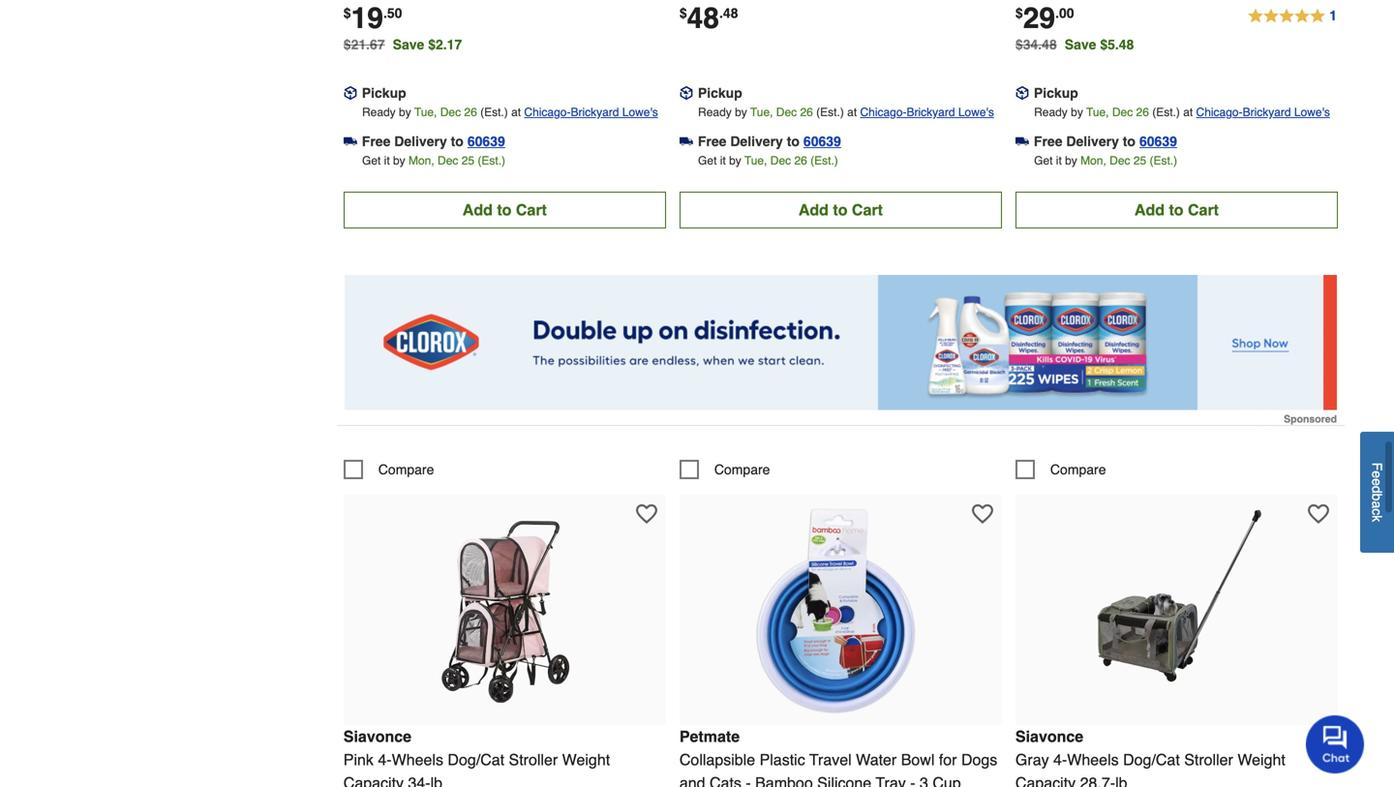 Task type: vqa. For each thing, say whether or not it's contained in the screenshot.


Task type: describe. For each thing, give the bounding box(es) containing it.
f e e d b a c k button
[[1361, 432, 1395, 553]]

26 for second 60639 button from the right
[[801, 105, 814, 119]]

3 brickyard from the left
[[1243, 105, 1292, 119]]

cats
[[710, 774, 742, 788]]

4- for pink
[[378, 751, 392, 769]]

28.7-
[[1081, 774, 1116, 788]]

petmate collapsible plastic travel water bowl for dogs and cats - bamboo silicone tray - 3 cu
[[680, 728, 998, 788]]

tray
[[876, 774, 906, 788]]

heart outline image
[[636, 504, 658, 525]]

2 brickyard from the left
[[907, 105, 956, 119]]

get it by tue, dec 26 (est.)
[[698, 154, 839, 167]]

dog/cat for 28.7-
[[1124, 751, 1181, 769]]

at for 1st 60639 button from right chicago-brickyard lowe's button
[[1184, 105, 1194, 119]]

actual price $29.00 element
[[1016, 1, 1075, 35]]

$ 19 .50
[[344, 1, 402, 35]]

2 add to cart from the left
[[799, 201, 883, 219]]

.48
[[720, 5, 739, 21]]

.50
[[384, 5, 402, 21]]

free for 1st 60639 button from right
[[1034, 134, 1063, 149]]

1 add from the left
[[463, 201, 493, 219]]

f
[[1370, 463, 1386, 471]]

1 - from the left
[[746, 774, 751, 788]]

f e e d b a c k
[[1370, 463, 1386, 522]]

2 cart from the left
[[852, 201, 883, 219]]

3 60639 button from the left
[[1140, 132, 1178, 151]]

at for second 60639 button from the right chicago-brickyard lowe's button
[[848, 105, 857, 119]]

lowe's for 1st 60639 button from left
[[623, 105, 658, 119]]

capacity for pink
[[344, 774, 404, 788]]

b
[[1370, 494, 1386, 501]]

get for pickup icon related to get it by tue, dec 26 (est.)
[[698, 154, 717, 167]]

free for 1st 60639 button from left
[[362, 134, 391, 149]]

travel
[[810, 751, 852, 769]]

$2.17
[[428, 37, 462, 52]]

gray
[[1016, 751, 1050, 769]]

5014868761 element
[[344, 460, 434, 479]]

1 heart outline image from the left
[[972, 504, 994, 525]]

free delivery to 60639 for 1st 60639 button from left
[[362, 134, 505, 149]]

compare for 5013507659 element
[[715, 462, 771, 477]]

3 it from the left
[[1057, 154, 1062, 167]]

$ for 48
[[680, 5, 687, 21]]

$ 48 .48
[[680, 1, 739, 35]]

silicone
[[818, 774, 872, 788]]

weight for gray 4-wheels dog/cat stroller weight capacity 28.7-lb
[[1238, 751, 1286, 769]]

siavonce gray 4-wheels dog/cat stroller weight capacity 28.7-lb image
[[1071, 505, 1284, 718]]

3
[[920, 774, 929, 788]]

pickup image
[[344, 86, 357, 100]]

1 cart from the left
[[516, 201, 547, 219]]

ready by tue, dec 26 (est.) at chicago-brickyard lowe's for second 60639 button from the right chicago-brickyard lowe's button
[[698, 105, 995, 119]]

was price $34.48 element
[[1016, 32, 1065, 52]]

$ for 29
[[1016, 5, 1024, 21]]

compare for 5014868701 element
[[1051, 462, 1107, 477]]

plastic
[[760, 751, 806, 769]]

1 add to cart from the left
[[463, 201, 547, 219]]

siavonce pink 4-wheels dog/cat stroller weight capacity 34-lb
[[344, 728, 610, 788]]

truck filled image for get it by tue, dec 26 (est.)
[[680, 135, 693, 148]]

lowe's for 1st 60639 button from right
[[1295, 105, 1331, 119]]

siavonce for pink
[[344, 728, 412, 746]]

5014868701 element
[[1016, 460, 1107, 479]]

for
[[939, 751, 958, 769]]

at for 1st 60639 button from left's chicago-brickyard lowe's button
[[512, 105, 521, 119]]

ready by tue, dec 26 (est.) at chicago-brickyard lowe's for 1st 60639 button from left's chicago-brickyard lowe's button
[[362, 105, 658, 119]]

a
[[1370, 501, 1386, 509]]

25 for 1st 60639 button from left
[[462, 154, 475, 167]]

siavonce pink 4-wheels dog/cat stroller weight capacity 34-lb image
[[398, 505, 612, 718]]

lowe's for second 60639 button from the right
[[959, 105, 995, 119]]

chicago-brickyard lowe's button for second 60639 button from the right
[[861, 103, 995, 122]]

26 for 1st 60639 button from left
[[464, 105, 477, 119]]

29
[[1024, 1, 1056, 35]]

3 add to cart button from the left
[[1016, 192, 1339, 228]]



Task type: locate. For each thing, give the bounding box(es) containing it.
stroller for gray 4-wheels dog/cat stroller weight capacity 28.7-lb
[[1185, 751, 1234, 769]]

1 horizontal spatial capacity
[[1016, 774, 1076, 788]]

2 horizontal spatial add to cart
[[1135, 201, 1220, 219]]

-
[[746, 774, 751, 788], [911, 774, 916, 788]]

free delivery to 60639 for 1st 60639 button from right
[[1034, 134, 1178, 149]]

cart
[[516, 201, 547, 219], [852, 201, 883, 219], [1189, 201, 1220, 219]]

.00
[[1056, 5, 1075, 21]]

2 60639 button from the left
[[804, 132, 842, 151]]

0 horizontal spatial chicago-
[[524, 105, 571, 119]]

ready by tue, dec 26 (est.) at chicago-brickyard lowe's
[[362, 105, 658, 119], [698, 105, 995, 119], [1035, 105, 1331, 119]]

48
[[687, 1, 720, 35]]

siavonce up gray
[[1016, 728, 1084, 746]]

1 get it by mon, dec 25 (est.) from the left
[[362, 154, 506, 167]]

1 horizontal spatial $
[[680, 5, 687, 21]]

chicago-brickyard lowe's button for 1st 60639 button from right
[[1197, 103, 1331, 122]]

ready for pickup icon related to get it by tue, dec 26 (est.)
[[698, 105, 732, 119]]

1 25 from the left
[[462, 154, 475, 167]]

1 pickup from the left
[[362, 85, 407, 101]]

0 horizontal spatial truck filled image
[[680, 135, 693, 148]]

2 horizontal spatial lowe's
[[1295, 105, 1331, 119]]

weight
[[562, 751, 610, 769], [1238, 751, 1286, 769]]

save
[[393, 37, 425, 52], [1065, 37, 1097, 52]]

3 60639 from the left
[[1140, 134, 1178, 149]]

mon,
[[409, 154, 435, 167], [1081, 154, 1107, 167]]

2 heart outline image from the left
[[1309, 504, 1330, 525]]

pickup image for get it by mon, dec 25 (est.)
[[1016, 86, 1030, 100]]

2 pickup from the left
[[698, 85, 743, 101]]

0 horizontal spatial 60639 button
[[468, 132, 505, 151]]

2 4- from the left
[[1054, 751, 1068, 769]]

2 $ from the left
[[680, 5, 687, 21]]

1 horizontal spatial 60639 button
[[804, 132, 842, 151]]

3 free delivery to 60639 from the left
[[1034, 134, 1178, 149]]

3 at from the left
[[1184, 105, 1194, 119]]

lb for 28.7-
[[1116, 774, 1128, 788]]

2 lb from the left
[[1116, 774, 1128, 788]]

2 free delivery to 60639 from the left
[[698, 134, 842, 149]]

2 e from the top
[[1370, 478, 1386, 486]]

was price $21.67 element
[[344, 32, 393, 52]]

pickup image
[[680, 86, 693, 100], [1016, 86, 1030, 100]]

water
[[856, 751, 897, 769]]

2 truck filled image from the left
[[1016, 135, 1030, 148]]

0 horizontal spatial 25
[[462, 154, 475, 167]]

save down .00
[[1065, 37, 1097, 52]]

$21.67 save $2.17
[[344, 37, 462, 52]]

3 cart from the left
[[1189, 201, 1220, 219]]

1 siavonce from the left
[[344, 728, 412, 746]]

0 horizontal spatial stroller
[[509, 751, 558, 769]]

2 horizontal spatial get
[[1035, 154, 1053, 167]]

(est.)
[[481, 105, 508, 119], [817, 105, 845, 119], [1153, 105, 1181, 119], [478, 154, 506, 167], [811, 154, 839, 167], [1150, 154, 1178, 167]]

1 horizontal spatial add to cart button
[[680, 192, 1003, 228]]

stroller for pink 4-wheels dog/cat stroller weight capacity 34-lb
[[509, 751, 558, 769]]

1 horizontal spatial brickyard
[[907, 105, 956, 119]]

1 at from the left
[[512, 105, 521, 119]]

ready down the $21.67
[[362, 105, 396, 119]]

2 horizontal spatial free
[[1034, 134, 1063, 149]]

3 lowe's from the left
[[1295, 105, 1331, 119]]

0 horizontal spatial lowe's
[[623, 105, 658, 119]]

siavonce
[[344, 728, 412, 746], [1016, 728, 1084, 746]]

1 chicago-brickyard lowe's button from the left
[[524, 103, 658, 122]]

1 horizontal spatial wheels
[[1068, 751, 1119, 769]]

1 it from the left
[[384, 154, 390, 167]]

truck filled image
[[344, 135, 357, 148]]

1 horizontal spatial get
[[698, 154, 717, 167]]

1 button
[[1248, 5, 1339, 28]]

pink
[[344, 751, 374, 769]]

2 get from the left
[[698, 154, 717, 167]]

4- inside siavonce gray 4-wheels dog/cat stroller weight capacity 28.7-lb
[[1054, 751, 1068, 769]]

wheels
[[392, 751, 444, 769], [1068, 751, 1119, 769]]

e
[[1370, 471, 1386, 478], [1370, 478, 1386, 486]]

3 get from the left
[[1035, 154, 1053, 167]]

25 for 1st 60639 button from right
[[1134, 154, 1147, 167]]

2 mon, from the left
[[1081, 154, 1107, 167]]

1 stroller from the left
[[509, 751, 558, 769]]

2 add from the left
[[799, 201, 829, 219]]

dec
[[440, 105, 461, 119], [777, 105, 797, 119], [1113, 105, 1134, 119], [438, 154, 459, 167], [771, 154, 792, 167], [1110, 154, 1131, 167]]

save down .50
[[393, 37, 425, 52]]

1 wheels from the left
[[392, 751, 444, 769]]

it
[[384, 154, 390, 167], [720, 154, 726, 167], [1057, 154, 1062, 167]]

compare inside 5014868701 element
[[1051, 462, 1107, 477]]

2 ready by tue, dec 26 (est.) at chicago-brickyard lowe's from the left
[[698, 105, 995, 119]]

2 25 from the left
[[1134, 154, 1147, 167]]

at
[[512, 105, 521, 119], [848, 105, 857, 119], [1184, 105, 1194, 119]]

pickup image for get it by tue, dec 26 (est.)
[[680, 86, 693, 100]]

0 horizontal spatial ready
[[362, 105, 396, 119]]

0 horizontal spatial compare
[[379, 462, 434, 477]]

stroller inside siavonce gray 4-wheels dog/cat stroller weight capacity 28.7-lb
[[1185, 751, 1234, 769]]

siavonce inside siavonce gray 4-wheels dog/cat stroller weight capacity 28.7-lb
[[1016, 728, 1084, 746]]

dog/cat
[[448, 751, 505, 769], [1124, 751, 1181, 769]]

2 horizontal spatial chicago-brickyard lowe's button
[[1197, 103, 1331, 122]]

2 horizontal spatial free delivery to 60639
[[1034, 134, 1178, 149]]

2 horizontal spatial delivery
[[1067, 134, 1120, 149]]

lowe's
[[623, 105, 658, 119], [959, 105, 995, 119], [1295, 105, 1331, 119]]

1 60639 button from the left
[[468, 132, 505, 151]]

2 capacity from the left
[[1016, 774, 1076, 788]]

wheels up 28.7-
[[1068, 751, 1119, 769]]

1 horizontal spatial free
[[698, 134, 727, 149]]

60639 for 1st 60639 button from right
[[1140, 134, 1178, 149]]

0 horizontal spatial pickup image
[[680, 86, 693, 100]]

2 horizontal spatial at
[[1184, 105, 1194, 119]]

$ inside $ 29 .00
[[1016, 5, 1024, 21]]

truck filled image
[[680, 135, 693, 148], [1016, 135, 1030, 148]]

2 horizontal spatial ready by tue, dec 26 (est.) at chicago-brickyard lowe's
[[1035, 105, 1331, 119]]

19
[[351, 1, 384, 35]]

2 wheels from the left
[[1068, 751, 1119, 769]]

2 free from the left
[[698, 134, 727, 149]]

capacity
[[344, 774, 404, 788], [1016, 774, 1076, 788]]

1 horizontal spatial truck filled image
[[1016, 135, 1030, 148]]

dog/cat inside siavonce gray 4-wheels dog/cat stroller weight capacity 28.7-lb
[[1124, 751, 1181, 769]]

$
[[344, 5, 351, 21], [680, 5, 687, 21], [1016, 5, 1024, 21]]

0 horizontal spatial add
[[463, 201, 493, 219]]

siavonce up pink
[[344, 728, 412, 746]]

3 chicago- from the left
[[1197, 105, 1243, 119]]

pickup
[[362, 85, 407, 101], [698, 85, 743, 101], [1034, 85, 1079, 101]]

e up d
[[1370, 471, 1386, 478]]

1 free delivery to 60639 from the left
[[362, 134, 505, 149]]

1 capacity from the left
[[344, 774, 404, 788]]

chicago-brickyard lowe's button
[[524, 103, 658, 122], [861, 103, 995, 122], [1197, 103, 1331, 122]]

stroller
[[509, 751, 558, 769], [1185, 751, 1234, 769]]

$5.48
[[1101, 37, 1135, 52]]

4- right pink
[[378, 751, 392, 769]]

4-
[[378, 751, 392, 769], [1054, 751, 1068, 769]]

3 chicago-brickyard lowe's button from the left
[[1197, 103, 1331, 122]]

siavonce inside siavonce pink 4-wheels dog/cat stroller weight capacity 34-lb
[[344, 728, 412, 746]]

2 weight from the left
[[1238, 751, 1286, 769]]

lb
[[431, 774, 443, 788], [1116, 774, 1128, 788]]

compare inside 5013507659 element
[[715, 462, 771, 477]]

2 60639 from the left
[[804, 134, 842, 149]]

0 horizontal spatial pickup
[[362, 85, 407, 101]]

1 horizontal spatial ready by tue, dec 26 (est.) at chicago-brickyard lowe's
[[698, 105, 995, 119]]

1 horizontal spatial add to cart
[[799, 201, 883, 219]]

$ left .48
[[680, 5, 687, 21]]

stroller inside siavonce pink 4-wheels dog/cat stroller weight capacity 34-lb
[[509, 751, 558, 769]]

0 horizontal spatial weight
[[562, 751, 610, 769]]

free
[[362, 134, 391, 149], [698, 134, 727, 149], [1034, 134, 1063, 149]]

weight for pink 4-wheels dog/cat stroller weight capacity 34-lb
[[562, 751, 610, 769]]

pickup right pickup image
[[362, 85, 407, 101]]

2 delivery from the left
[[731, 134, 783, 149]]

free delivery to 60639 for second 60639 button from the right
[[698, 134, 842, 149]]

weight inside siavonce gray 4-wheels dog/cat stroller weight capacity 28.7-lb
[[1238, 751, 1286, 769]]

4- for gray
[[1054, 751, 1068, 769]]

add to cart button
[[344, 192, 666, 228], [680, 192, 1003, 228], [1016, 192, 1339, 228]]

compare inside 5014868761 element
[[379, 462, 434, 477]]

ready down $34.48
[[1035, 105, 1068, 119]]

capacity down pink
[[344, 774, 404, 788]]

1 horizontal spatial get it by mon, dec 25 (est.)
[[1035, 154, 1178, 167]]

2 add to cart button from the left
[[680, 192, 1003, 228]]

1 get from the left
[[362, 154, 381, 167]]

wheels for 28.7-
[[1068, 751, 1119, 769]]

$ up was price $21.67 element
[[344, 5, 351, 21]]

5013507659 element
[[680, 460, 771, 479]]

dog/cat for 34-
[[448, 751, 505, 769]]

1 add to cart button from the left
[[344, 192, 666, 228]]

60639
[[468, 134, 505, 149], [804, 134, 842, 149], [1140, 134, 1178, 149]]

2 it from the left
[[720, 154, 726, 167]]

3 free from the left
[[1034, 134, 1063, 149]]

dog/cat inside siavonce pink 4-wheels dog/cat stroller weight capacity 34-lb
[[448, 751, 505, 769]]

get for pickup icon for get it by mon, dec 25 (est.)
[[1035, 154, 1053, 167]]

3 compare from the left
[[1051, 462, 1107, 477]]

1 horizontal spatial lb
[[1116, 774, 1128, 788]]

1 lb from the left
[[431, 774, 443, 788]]

siavonce for gray
[[1016, 728, 1084, 746]]

wheels inside siavonce pink 4-wheels dog/cat stroller weight capacity 34-lb
[[392, 751, 444, 769]]

$ for 19
[[344, 5, 351, 21]]

1 horizontal spatial siavonce
[[1016, 728, 1084, 746]]

and
[[680, 774, 706, 788]]

2 dog/cat from the left
[[1124, 751, 1181, 769]]

add to cart
[[463, 201, 547, 219], [799, 201, 883, 219], [1135, 201, 1220, 219]]

0 horizontal spatial free delivery to 60639
[[362, 134, 505, 149]]

2 chicago- from the left
[[861, 105, 907, 119]]

wheels inside siavonce gray 4-wheels dog/cat stroller weight capacity 28.7-lb
[[1068, 751, 1119, 769]]

$34.48 save $5.48
[[1016, 37, 1135, 52]]

2 stroller from the left
[[1185, 751, 1234, 769]]

1
[[1330, 8, 1338, 23]]

1 horizontal spatial stroller
[[1185, 751, 1234, 769]]

pickup image down "48" on the top of the page
[[680, 86, 693, 100]]

capacity for gray
[[1016, 774, 1076, 788]]

0 horizontal spatial ready by tue, dec 26 (est.) at chicago-brickyard lowe's
[[362, 105, 658, 119]]

$21.67
[[344, 37, 385, 52]]

bowl
[[902, 751, 935, 769]]

e up b
[[1370, 478, 1386, 486]]

1 weight from the left
[[562, 751, 610, 769]]

0 horizontal spatial $
[[344, 5, 351, 21]]

1 truck filled image from the left
[[680, 135, 693, 148]]

1 horizontal spatial lowe's
[[959, 105, 995, 119]]

delivery
[[395, 134, 447, 149], [731, 134, 783, 149], [1067, 134, 1120, 149]]

2 horizontal spatial ready
[[1035, 105, 1068, 119]]

1 e from the top
[[1370, 471, 1386, 478]]

1 4- from the left
[[378, 751, 392, 769]]

1 horizontal spatial 4-
[[1054, 751, 1068, 769]]

2 ready from the left
[[698, 105, 732, 119]]

1 horizontal spatial 60639
[[804, 134, 842, 149]]

get it by mon, dec 25 (est.)
[[362, 154, 506, 167], [1035, 154, 1178, 167]]

lb inside siavonce pink 4-wheels dog/cat stroller weight capacity 34-lb
[[431, 774, 443, 788]]

lb inside siavonce gray 4-wheels dog/cat stroller weight capacity 28.7-lb
[[1116, 774, 1128, 788]]

1 horizontal spatial 25
[[1134, 154, 1147, 167]]

$ inside $ 19 .50
[[344, 5, 351, 21]]

3 pickup from the left
[[1034, 85, 1079, 101]]

wheels for 34-
[[392, 751, 444, 769]]

0 horizontal spatial free
[[362, 134, 391, 149]]

1 horizontal spatial delivery
[[731, 134, 783, 149]]

1 horizontal spatial chicago-brickyard lowe's button
[[861, 103, 995, 122]]

4- inside siavonce pink 4-wheels dog/cat stroller weight capacity 34-lb
[[378, 751, 392, 769]]

0 horizontal spatial siavonce
[[344, 728, 412, 746]]

26 for 1st 60639 button from right
[[1137, 105, 1150, 119]]

truck filled image for get it by mon, dec 25 (est.)
[[1016, 135, 1030, 148]]

save for save $5.48
[[1065, 37, 1097, 52]]

1 horizontal spatial save
[[1065, 37, 1097, 52]]

2 compare from the left
[[715, 462, 771, 477]]

2 horizontal spatial cart
[[1189, 201, 1220, 219]]

get it by mon, dec 25 (est.) for 1st 60639 button from right
[[1035, 154, 1178, 167]]

0 horizontal spatial brickyard
[[571, 105, 619, 119]]

60639 for 1st 60639 button from left
[[468, 134, 505, 149]]

2 chicago-brickyard lowe's button from the left
[[861, 103, 995, 122]]

bamboo
[[756, 774, 813, 788]]

compare for 5014868761 element
[[379, 462, 434, 477]]

0 horizontal spatial capacity
[[344, 774, 404, 788]]

0 horizontal spatial get it by mon, dec 25 (est.)
[[362, 154, 506, 167]]

1 horizontal spatial pickup
[[698, 85, 743, 101]]

60639 for second 60639 button from the right
[[804, 134, 842, 149]]

1 horizontal spatial mon,
[[1081, 154, 1107, 167]]

c
[[1370, 509, 1386, 515]]

add
[[463, 201, 493, 219], [799, 201, 829, 219], [1135, 201, 1165, 219]]

tue,
[[415, 105, 437, 119], [751, 105, 773, 119], [1087, 105, 1110, 119], [745, 154, 768, 167]]

dogs
[[962, 751, 998, 769]]

to
[[451, 134, 464, 149], [787, 134, 800, 149], [1123, 134, 1136, 149], [497, 201, 512, 219], [833, 201, 848, 219], [1170, 201, 1184, 219]]

1 mon, from the left
[[409, 154, 435, 167]]

free for second 60639 button from the right
[[698, 134, 727, 149]]

get
[[362, 154, 381, 167], [698, 154, 717, 167], [1035, 154, 1053, 167]]

ready by tue, dec 26 (est.) at chicago-brickyard lowe's for 1st 60639 button from right chicago-brickyard lowe's button
[[1035, 105, 1331, 119]]

siavonce gray 4-wheels dog/cat stroller weight capacity 28.7-lb
[[1016, 728, 1286, 788]]

d
[[1370, 486, 1386, 494]]

0 horizontal spatial 4-
[[378, 751, 392, 769]]

5 stars image
[[1248, 5, 1339, 28]]

0 horizontal spatial heart outline image
[[972, 504, 994, 525]]

0 horizontal spatial add to cart button
[[344, 192, 666, 228]]

3 ready from the left
[[1035, 105, 1068, 119]]

2 horizontal spatial it
[[1057, 154, 1062, 167]]

0 horizontal spatial get
[[362, 154, 381, 167]]

2 horizontal spatial add
[[1135, 201, 1165, 219]]

2 horizontal spatial add to cart button
[[1016, 192, 1339, 228]]

60639 button
[[468, 132, 505, 151], [804, 132, 842, 151], [1140, 132, 1178, 151]]

save for save $2.17
[[393, 37, 425, 52]]

0 horizontal spatial 60639
[[468, 134, 505, 149]]

- right cats
[[746, 774, 751, 788]]

pickup down $ 48 .48
[[698, 85, 743, 101]]

0 horizontal spatial it
[[384, 154, 390, 167]]

get for pickup image
[[362, 154, 381, 167]]

1 horizontal spatial heart outline image
[[1309, 504, 1330, 525]]

0 horizontal spatial dog/cat
[[448, 751, 505, 769]]

by
[[399, 105, 411, 119], [735, 105, 748, 119], [1072, 105, 1084, 119], [393, 154, 406, 167], [729, 154, 742, 167], [1066, 154, 1078, 167]]

ready by tue, dec 26 (est.) at chicago-brickyard lowe's up get it by tue, dec 26 (est.)
[[698, 105, 995, 119]]

2 lowe's from the left
[[959, 105, 995, 119]]

lb for 34-
[[431, 774, 443, 788]]

free delivery to 60639
[[362, 134, 505, 149], [698, 134, 842, 149], [1034, 134, 1178, 149]]

chicago-brickyard lowe's button for 1st 60639 button from left
[[524, 103, 658, 122]]

1 horizontal spatial at
[[848, 105, 857, 119]]

wheels up 34-
[[392, 751, 444, 769]]

2 horizontal spatial 60639 button
[[1140, 132, 1178, 151]]

25
[[462, 154, 475, 167], [1134, 154, 1147, 167]]

1 brickyard from the left
[[571, 105, 619, 119]]

3 ready by tue, dec 26 (est.) at chicago-brickyard lowe's from the left
[[1035, 105, 1331, 119]]

1 horizontal spatial it
[[720, 154, 726, 167]]

3 delivery from the left
[[1067, 134, 1120, 149]]

0 horizontal spatial at
[[512, 105, 521, 119]]

1 60639 from the left
[[468, 134, 505, 149]]

1 horizontal spatial pickup image
[[1016, 86, 1030, 100]]

heart outline image
[[972, 504, 994, 525], [1309, 504, 1330, 525]]

1 $ from the left
[[344, 5, 351, 21]]

2 horizontal spatial pickup
[[1034, 85, 1079, 101]]

$ 29 .00
[[1016, 1, 1075, 35]]

34-
[[408, 774, 431, 788]]

2 horizontal spatial chicago-
[[1197, 105, 1243, 119]]

capacity down gray
[[1016, 774, 1076, 788]]

1 horizontal spatial weight
[[1238, 751, 1286, 769]]

advertisement region
[[345, 275, 1338, 425]]

1 horizontal spatial free delivery to 60639
[[698, 134, 842, 149]]

0 horizontal spatial cart
[[516, 201, 547, 219]]

2 horizontal spatial compare
[[1051, 462, 1107, 477]]

get it by mon, dec 25 (est.) for 1st 60639 button from left
[[362, 154, 506, 167]]

0 horizontal spatial -
[[746, 774, 751, 788]]

chicago-
[[524, 105, 571, 119], [861, 105, 907, 119], [1197, 105, 1243, 119]]

2 save from the left
[[1065, 37, 1097, 52]]

2 get it by mon, dec 25 (est.) from the left
[[1035, 154, 1178, 167]]

2 pickup image from the left
[[1016, 86, 1030, 100]]

$ inside $ 48 .48
[[680, 5, 687, 21]]

2 - from the left
[[911, 774, 916, 788]]

actual price $19.50 element
[[344, 1, 402, 35]]

ready for pickup image
[[362, 105, 396, 119]]

2 at from the left
[[848, 105, 857, 119]]

0 horizontal spatial save
[[393, 37, 425, 52]]

k
[[1370, 515, 1386, 522]]

0 horizontal spatial wheels
[[392, 751, 444, 769]]

actual price $48.48 element
[[680, 1, 739, 35]]

1 ready by tue, dec 26 (est.) at chicago-brickyard lowe's from the left
[[362, 105, 658, 119]]

26
[[464, 105, 477, 119], [801, 105, 814, 119], [1137, 105, 1150, 119], [795, 154, 808, 167]]

3 add to cart from the left
[[1135, 201, 1220, 219]]

0 horizontal spatial add to cart
[[463, 201, 547, 219]]

$34.48
[[1016, 37, 1058, 52]]

1 free from the left
[[362, 134, 391, 149]]

2 horizontal spatial 60639
[[1140, 134, 1178, 149]]

ready by tue, dec 26 (est.) at chicago-brickyard lowe's down $2.17 at the left top
[[362, 105, 658, 119]]

1 pickup image from the left
[[680, 86, 693, 100]]

capacity inside siavonce gray 4-wheels dog/cat stroller weight capacity 28.7-lb
[[1016, 774, 1076, 788]]

ready
[[362, 105, 396, 119], [698, 105, 732, 119], [1035, 105, 1068, 119]]

1 horizontal spatial -
[[911, 774, 916, 788]]

1 horizontal spatial chicago-
[[861, 105, 907, 119]]

1 save from the left
[[393, 37, 425, 52]]

brickyard
[[571, 105, 619, 119], [907, 105, 956, 119], [1243, 105, 1292, 119]]

0 horizontal spatial lb
[[431, 774, 443, 788]]

1 dog/cat from the left
[[448, 751, 505, 769]]

ready up get it by tue, dec 26 (est.)
[[698, 105, 732, 119]]

1 chicago- from the left
[[524, 105, 571, 119]]

weight inside siavonce pink 4-wheels dog/cat stroller weight capacity 34-lb
[[562, 751, 610, 769]]

3 $ from the left
[[1016, 5, 1024, 21]]

1 horizontal spatial cart
[[852, 201, 883, 219]]

1 delivery from the left
[[395, 134, 447, 149]]

pickup image down $34.48
[[1016, 86, 1030, 100]]

chat invite button image
[[1307, 715, 1366, 774]]

pickup down $34.48 save $5.48
[[1034, 85, 1079, 101]]

0 horizontal spatial mon,
[[409, 154, 435, 167]]

1 horizontal spatial compare
[[715, 462, 771, 477]]

- left 3
[[911, 774, 916, 788]]

ready by tue, dec 26 (est.) at chicago-brickyard lowe's down the $5.48
[[1035, 105, 1331, 119]]

2 siavonce from the left
[[1016, 728, 1084, 746]]

compare
[[379, 462, 434, 477], [715, 462, 771, 477], [1051, 462, 1107, 477]]

collapsible
[[680, 751, 756, 769]]

1 horizontal spatial dog/cat
[[1124, 751, 1181, 769]]

0 horizontal spatial chicago-brickyard lowe's button
[[524, 103, 658, 122]]

4- right gray
[[1054, 751, 1068, 769]]

$ up the was price $34.48 element
[[1016, 5, 1024, 21]]

capacity inside siavonce pink 4-wheels dog/cat stroller weight capacity 34-lb
[[344, 774, 404, 788]]

1 horizontal spatial add
[[799, 201, 829, 219]]

petmate
[[680, 728, 740, 746]]

1 compare from the left
[[379, 462, 434, 477]]

2 horizontal spatial $
[[1016, 5, 1024, 21]]

ready for pickup icon for get it by mon, dec 25 (est.)
[[1035, 105, 1068, 119]]

petmate collapsible plastic travel water bowl for dogs and cats - bamboo silicone tray - 3 cup capacity image
[[735, 505, 948, 718]]

2 horizontal spatial brickyard
[[1243, 105, 1292, 119]]

3 add from the left
[[1135, 201, 1165, 219]]

1 lowe's from the left
[[623, 105, 658, 119]]

1 horizontal spatial ready
[[698, 105, 732, 119]]

1 ready from the left
[[362, 105, 396, 119]]

0 horizontal spatial delivery
[[395, 134, 447, 149]]



